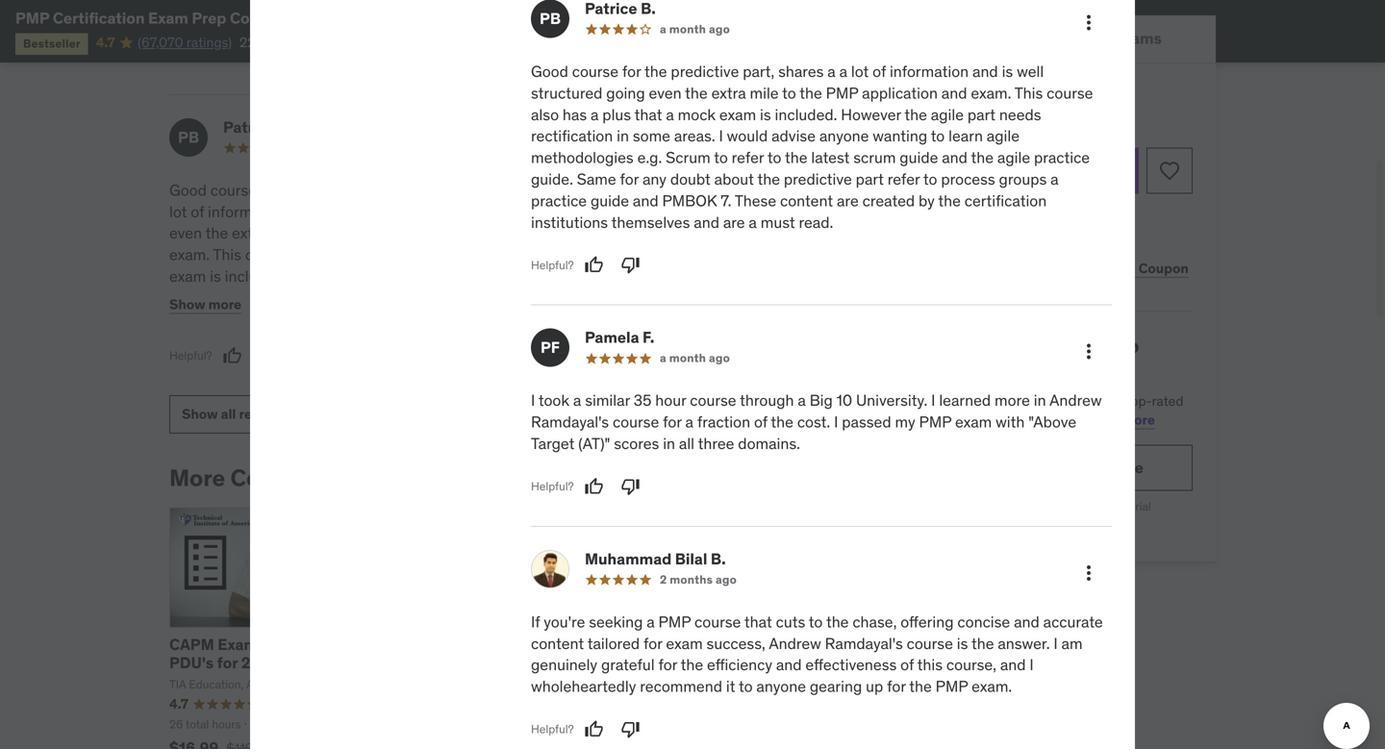 Task type: vqa. For each thing, say whether or not it's contained in the screenshot.
'small' image
no



Task type: locate. For each thing, give the bounding box(es) containing it.
this inside 'if you're seeking a pmp course that cuts to the chase, offering concise and accurate content tailored for exam success, andrew ramdayal's course is the answer. i am genuinely grateful for the efficiency and effectiveness of this course, and i wholeheartedly recommend it to anyone gearing up for the pmp exam.'
[[918, 655, 943, 675]]

0 vertical spatial these
[[735, 191, 777, 211]]

created down the "alarm" image
[[863, 191, 915, 211]]

lectures right the 243
[[274, 717, 315, 732]]

35 up 223,425 students
[[285, 8, 304, 28]]

1 vertical spatial guide.
[[410, 353, 452, 373]]

all
[[587, 267, 602, 286], [221, 406, 236, 423], [679, 434, 695, 454]]

course, down courses
[[963, 392, 1007, 410]]

0 vertical spatial through
[[730, 180, 785, 200]]

2 horizontal spatial course
[[530, 635, 582, 655]]

plan.
[[1050, 411, 1080, 429]]

0 vertical spatial i took a similar 35 hour course through a big 10 university. i learned more in andrew ramdayal's course for a fraction of the cost. i passed my pmp exam with "above target (at)" scores in all three domains.
[[522, 180, 839, 286]]

mark review by patrice b. as helpful image left mark review by patrice b. as unhelpful icon
[[585, 256, 604, 275]]

more inside 'button'
[[208, 296, 242, 313]]

domains.
[[646, 267, 708, 286], [738, 434, 801, 454]]

0 vertical spatial about
[[715, 169, 754, 189]]

pmp certification exam prep exam 720 questions link
[[629, 635, 840, 673]]

0 horizontal spatial mock
[[442, 245, 480, 265]]

1 horizontal spatial certification
[[666, 635, 758, 655]]

1 horizontal spatial target
[[759, 245, 803, 265]]

mark review by muhammad bilal b. as unhelpful image
[[621, 720, 640, 739]]

0 horizontal spatial rectification
[[215, 288, 297, 308]]

also
[[531, 105, 559, 124], [295, 245, 323, 265]]

1 vertical spatial pmbok
[[169, 417, 224, 437]]

anyone up 'show all reviews'
[[217, 310, 267, 329]]

b. right bilal
[[711, 549, 726, 569]]

0 vertical spatial (at)"
[[807, 245, 839, 265]]

pamela down mark review by rahul p. as helpful icon
[[575, 117, 630, 137]]

information up the "alarm" image
[[890, 62, 969, 81]]

questions
[[652, 717, 702, 732]]

well
[[1017, 62, 1044, 81], [335, 202, 362, 222]]

1 horizontal spatial guide.
[[531, 169, 573, 189]]

big
[[800, 180, 823, 200], [810, 391, 833, 411]]

this left price!
[[1026, 114, 1049, 131]]

0 vertical spatial domains.
[[646, 267, 708, 286]]

by left 30-
[[919, 191, 935, 211]]

agile
[[931, 105, 964, 124], [987, 126, 1020, 146], [998, 148, 1031, 168], [381, 267, 414, 286], [385, 310, 418, 329], [313, 353, 346, 373]]

personal inside get this course, plus 11,000+ of our top-rated courses, with personal plan.
[[995, 411, 1047, 429]]

apply coupon
[[1099, 260, 1189, 277]]

0 vertical spatial mile
[[750, 83, 779, 103]]

pmbok
[[662, 191, 717, 211], [169, 417, 224, 437]]

ramdayal down "2019,"
[[518, 677, 569, 692]]

exam up (67,070
[[148, 8, 188, 28]]

0 horizontal spatial groups
[[281, 396, 329, 416]]

exam right 2023
[[282, 654, 322, 673]]

0 vertical spatial rectification
[[531, 126, 613, 146]]

certification up the more
[[169, 439, 252, 459]]

advise
[[772, 126, 816, 146], [169, 310, 214, 329]]

helpful? left mark review by pamela f. as helpful "image"
[[531, 479, 574, 494]]

0 vertical spatial at
[[1012, 114, 1023, 131]]

learned up mark review by patrice b. as unhelpful icon
[[624, 202, 676, 222]]

tia education, andrew ramdayal
[[399, 677, 569, 692]]

ramdayal right mark review by pamela f. as helpful "image"
[[610, 464, 719, 493]]

720 up recommend
[[672, 654, 700, 673]]

1 vertical spatial this
[[213, 245, 241, 265]]

helpful? left mark review by muhammad bilal b. as helpful image
[[531, 722, 574, 737]]

scores left mark review by patrice b. as unhelpful icon
[[522, 267, 567, 286]]

exam. inside 'if you're seeking a pmp course that cuts to the chase, offering concise and accurate content tailored for exam success, andrew ramdayal's course is the answer. i am genuinely grateful for the efficiency and effectiveness of this course, and i wholeheartedly recommend it to anyone gearing up for the pmp exam.'
[[972, 677, 1012, 697]]

day
[[990, 210, 1009, 225]]

process
[[941, 169, 996, 189], [223, 396, 277, 416]]

this up the 13 hours left at this price!
[[1015, 83, 1043, 103]]

2 vertical spatial a month ago
[[660, 351, 730, 366]]

1 horizontal spatial would
[[727, 126, 768, 146]]

0 vertical spatial any
[[643, 169, 667, 189]]

1 vertical spatial b.
[[711, 549, 726, 569]]

0 vertical spatial however
[[841, 105, 901, 124]]

extra
[[712, 83, 746, 103], [232, 223, 267, 243]]

mark review by muhammad bilal b. as helpful image
[[585, 720, 604, 739]]

education, inside capm exam prep course 25 pdu's for 2023 exam tia education, andrew ramdayal
[[189, 677, 244, 692]]

ago
[[709, 22, 730, 37], [699, 140, 721, 155], [709, 351, 730, 366], [716, 572, 737, 587]]

anyone down questions
[[757, 677, 806, 697]]

my left mark review by patrice b. as unhelpful icon
[[575, 245, 595, 265]]

this up show more
[[213, 245, 241, 265]]

1 horizontal spatial methodologies
[[531, 148, 634, 168]]

0 vertical spatial show
[[169, 296, 205, 313]]

reviews
[[239, 406, 288, 423]]

0 horizontal spatial by
[[325, 464, 352, 493]]

0 vertical spatial doubt
[[671, 169, 711, 189]]

and
[[973, 62, 999, 81], [942, 83, 968, 103], [942, 148, 968, 168], [633, 191, 659, 211], [291, 202, 316, 222], [694, 212, 720, 232], [462, 223, 488, 243], [258, 353, 284, 373], [446, 396, 472, 416], [418, 439, 444, 459], [1014, 612, 1040, 632], [776, 655, 802, 675], [1001, 655, 1026, 675]]

for inside capm exam prep course 25 pdu's for 2023 exam tia education, andrew ramdayal
[[217, 654, 238, 673]]

1 vertical spatial target
[[531, 434, 575, 454]]

0 horizontal spatial well
[[335, 202, 362, 222]]

helpful? left mark review by patrice b. as unhelpful icon
[[531, 258, 574, 273]]

certification inside pmp certification exam prep exam 720 questions tia education, andrew ramdayal 4.1 720 questions
[[666, 635, 758, 655]]

themselves
[[612, 212, 690, 232], [336, 439, 414, 459]]

good
[[531, 62, 569, 81], [169, 180, 207, 200]]

tia inside capm exam prep course 25 pdu's for 2023 exam tia education, andrew ramdayal
[[169, 677, 186, 692]]

13
[[931, 114, 946, 131]]

1 horizontal spatial this
[[1015, 83, 1043, 103]]

1 horizontal spatial good course for the predictive part, shares a a lot of information and is well structured going even the extra mile to the pmp application and exam. this course also has a plus that a mock exam is included. however the agile part needs rectification in some areas. i would advise anyone wanting to learn agile methodologies e.g. scrum to refer to the latest scrum guide and the agile practice guide. same for any doubt about the predictive part refer to process groups a practice guide and pmbok 7. these content are created by the certification institutions themselves and are a must read.
[[531, 62, 1094, 232]]

themselves up mark review by patrice b. as unhelpful icon
[[612, 212, 690, 232]]

to inside subscribe to udemy's top courses
[[1006, 335, 1025, 359]]

guide up mark review by patrice b. as unhelpful icon
[[591, 191, 629, 211]]

2 vertical spatial exam.
[[972, 677, 1012, 697]]

0 vertical spatial anyone
[[820, 126, 869, 146]]

1 vertical spatial plus
[[367, 245, 396, 265]]

0 vertical spatial 4.7
[[96, 34, 115, 51]]

that inside 'if you're seeking a pmp course that cuts to the chase, offering concise and accurate content tailored for exam success, andrew ramdayal's course is the answer. i am genuinely grateful for the efficiency and effectiveness of this course, and i wholeheartedly recommend it to anyone gearing up for the pmp exam.'
[[745, 612, 772, 632]]

this
[[1015, 83, 1043, 103], [213, 245, 241, 265]]

e.g.
[[638, 148, 662, 168], [276, 331, 300, 351]]

2 vertical spatial anyone
[[757, 677, 806, 697]]

by
[[919, 191, 935, 211], [426, 417, 442, 437], [325, 464, 352, 493]]

exam. up left
[[971, 83, 1012, 103]]

certification down the buy this course
[[965, 191, 1047, 211]]

course, down concise
[[947, 655, 997, 675]]

chase,
[[853, 612, 897, 632]]

1 lectures from the left
[[274, 717, 315, 732]]

0 horizontal spatial domains.
[[646, 267, 708, 286]]

1 horizontal spatial application
[[862, 83, 938, 103]]

1 vertical spatial fraction
[[697, 412, 751, 432]]

prep up "ratings)" at the top of the page
[[192, 8, 227, 28]]

0 vertical spatial certification
[[965, 191, 1047, 211]]

andrew inside capm exam prep course 25 pdu's for 2023 exam tia education, andrew ramdayal
[[246, 677, 286, 692]]

guide up the more courses by tia education, andrew ramdayal
[[404, 396, 442, 416]]

1 horizontal spatial however
[[841, 105, 901, 124]]

prep up effectiveness
[[805, 635, 840, 655]]

course left 25 at the left of page
[[299, 635, 351, 655]]

0 horizontal spatial e.g.
[[276, 331, 300, 351]]

0 horizontal spatial course
[[230, 8, 282, 28]]

show inside 'button'
[[169, 296, 205, 313]]

guarantee
[[1080, 210, 1135, 225]]

scrum
[[666, 148, 711, 168], [304, 331, 349, 351]]

720 down 4.1
[[629, 717, 649, 732]]

themselves up the more courses by tia education, andrew ramdayal
[[336, 439, 414, 459]]

pmp
[[15, 8, 49, 28], [826, 83, 859, 103], [347, 223, 379, 243], [599, 245, 631, 265], [919, 412, 952, 432], [659, 612, 691, 632], [629, 635, 663, 655], [936, 677, 968, 697]]

this right buy
[[1001, 161, 1029, 180]]

0 vertical spatial created
[[863, 191, 915, 211]]

hours right "13"
[[949, 114, 985, 131]]

pamela f. down mark review by rahul p. as unhelpful icon
[[575, 117, 645, 137]]

wholeheartedly
[[531, 677, 636, 697]]

pmp inside pmp certification exam prep exam 720 questions tia education, andrew ramdayal 4.1 720 questions
[[629, 635, 663, 655]]

helpful? down "show more" 'button'
[[169, 348, 212, 363]]

hours/pdu
[[405, 8, 490, 28]]

mark review by patrice b. as helpful image
[[585, 256, 604, 275], [223, 346, 242, 366]]

pamela down mark review by patrice b. as unhelpful icon
[[585, 328, 639, 348]]

this
[[1026, 114, 1049, 131], [1001, 161, 1029, 180], [937, 392, 959, 410], [918, 655, 943, 675]]

andrew inside pmp certification exam prep exam 720 questions tia education, andrew ramdayal 4.1 720 questions
[[706, 677, 745, 692]]

mile
[[750, 83, 779, 103], [270, 223, 299, 243]]

35 up mark review by patrice b. as unhelpful icon
[[624, 180, 642, 200]]

certification
[[53, 8, 145, 28], [666, 635, 758, 655]]

0 horizontal spatial would
[[411, 288, 452, 308]]

1 horizontal spatial shares
[[779, 62, 824, 81]]

tia education, andrew ramdayal link
[[356, 464, 719, 493]]

part
[[968, 105, 996, 124], [856, 169, 884, 189], [418, 267, 446, 286], [448, 374, 476, 394]]

4.7 up 26
[[169, 696, 189, 713]]

1 vertical spatial areas.
[[358, 288, 399, 308]]

1 vertical spatial i took a similar 35 hour course through a big 10 university. i learned more in andrew ramdayal's course for a fraction of the cost. i passed my pmp exam with "above target (at)" scores in all three domains.
[[531, 391, 1102, 454]]

0 vertical spatial certification
[[53, 8, 145, 28]]

personal
[[995, 411, 1047, 429], [987, 458, 1051, 478]]

0 vertical spatial information
[[890, 62, 969, 81]]

ramdayal down efficiency
[[748, 677, 798, 692]]

teams tab list
[[889, 15, 1216, 64]]

at right left
[[1012, 114, 1023, 131]]

1 horizontal spatial that
[[635, 105, 662, 124]]

information down patrice
[[208, 202, 287, 222]]

0 horizontal spatial anyone
[[217, 310, 267, 329]]

0 horizontal spatial scores
[[522, 267, 567, 286]]

certification up efficiency
[[666, 635, 758, 655]]

course up 223,425
[[230, 8, 282, 28]]

show inside button
[[182, 406, 218, 423]]

by up the more courses by tia education, andrew ramdayal
[[426, 417, 442, 437]]

0 vertical spatial content
[[780, 191, 833, 211]]

prep for exam
[[805, 635, 840, 655]]

groups
[[999, 169, 1047, 189], [281, 396, 329, 416]]

course, inside get this course, plus 11,000+ of our top-rated courses, with personal plan.
[[963, 392, 1007, 410]]

85%
[[1057, 84, 1090, 104]]

same
[[577, 169, 616, 189], [169, 374, 209, 394]]

subscribe to udemy's top courses
[[912, 335, 1140, 384]]

b. right patrice
[[279, 117, 294, 137]]

71 lectures
[[483, 717, 538, 732]]

show for show all reviews
[[182, 406, 218, 423]]

top
[[1109, 335, 1140, 359]]

ramdayal's
[[522, 223, 600, 243], [531, 412, 609, 432], [825, 634, 903, 654]]

6
[[602, 654, 612, 673]]

pdus
[[399, 672, 440, 692]]

at left $16.58
[[998, 499, 1008, 514]]

26 total hours
[[169, 717, 241, 732]]

2 vertical spatial ramdayal's
[[825, 634, 903, 654]]

exam. down answer.
[[972, 677, 1012, 697]]

course up genuinely
[[530, 635, 582, 655]]

2 lectures from the left
[[497, 717, 538, 732]]

tia inside pmp certification exam prep exam 720 questions tia education, andrew ramdayal 4.1 720 questions
[[629, 677, 645, 692]]

exam up recommend
[[629, 654, 669, 673]]

1 vertical spatial 7.
[[228, 417, 239, 437]]

this down offering
[[918, 655, 943, 675]]

certification up "bestseller"
[[53, 8, 145, 28]]

0 vertical spatial a month ago
[[660, 22, 730, 37]]

0 vertical spatial included.
[[775, 105, 838, 124]]

exam. up show more
[[169, 245, 210, 265]]

hours right total
[[212, 717, 241, 732]]

tia
[[356, 464, 392, 493], [169, 677, 186, 692], [399, 677, 416, 692], [629, 677, 645, 692]]

concise
[[958, 612, 1011, 632]]

0 vertical spatial ramdayal's
[[522, 223, 600, 243]]

1 vertical spatial structured
[[366, 202, 437, 222]]

personal up $16.58
[[987, 458, 1051, 478]]

243 lectures
[[251, 717, 315, 732]]

1 horizontal spatial lot
[[851, 62, 869, 81]]

1 vertical spatial (at)"
[[578, 434, 610, 454]]

0 horizontal spatial even
[[169, 223, 202, 243]]

wanting
[[873, 126, 928, 146], [271, 310, 325, 329]]

1 vertical spatial must
[[169, 461, 204, 480]]

ago for mark review by muhammad bilal b. as unhelpful image
[[716, 572, 737, 587]]

prep up 243 lectures
[[261, 635, 296, 655]]

exam
[[720, 105, 756, 124], [635, 245, 672, 265], [169, 267, 206, 286], [955, 412, 992, 432], [666, 634, 703, 654]]

additional actions for review by muhammad bilal b. image
[[1078, 562, 1101, 585]]

1 vertical spatial at
[[998, 499, 1008, 514]]

wanting left "13"
[[873, 126, 928, 146]]

with inside get this course, plus 11,000+ of our top-rated courses, with personal plan.
[[966, 411, 991, 429]]

this up courses,
[[937, 392, 959, 410]]

month
[[669, 22, 706, 37], [660, 140, 697, 155], [669, 351, 706, 366], [1069, 499, 1102, 514]]

created
[[863, 191, 915, 211], [370, 417, 422, 437]]

0 horizontal spatial information
[[208, 202, 287, 222]]

1 horizontal spatial areas.
[[674, 126, 716, 146]]

1 horizontal spatial learn
[[949, 126, 983, 146]]

1 horizontal spatial about
[[715, 169, 754, 189]]

with right courses,
[[966, 411, 991, 429]]

35 up mark review by pamela f. as unhelpful icon
[[634, 391, 652, 411]]

2016,
[[478, 654, 518, 673]]

1 horizontal spatial passed
[[842, 412, 892, 432]]

0 horizontal spatial target
[[531, 434, 575, 454]]

at inside starting at $16.58 per month after trial cancel anytime
[[998, 499, 1008, 514]]

groups up money-
[[999, 169, 1047, 189]]

1 horizontal spatial scores
[[614, 434, 659, 454]]

2 vertical spatial 35
[[634, 391, 652, 411]]

1 vertical spatial extra
[[232, 223, 267, 243]]

with right mark review by patrice b. as unhelpful icon
[[675, 245, 704, 265]]

lectures right "71"
[[497, 717, 538, 732]]

1 vertical spatial domains.
[[738, 434, 801, 454]]

capm exam prep course 25 pdu's for 2023 exam tia education, andrew ramdayal
[[169, 635, 373, 692]]

microsoft project course complete, 2016, 2019, 2021 6 pdus
[[399, 635, 612, 692]]

learned up courses,
[[939, 391, 991, 411]]

at
[[1012, 114, 1023, 131], [998, 499, 1008, 514]]

1 horizontal spatial at
[[1012, 114, 1023, 131]]

that
[[635, 105, 662, 124], [399, 245, 427, 265], [745, 612, 772, 632]]

microsoft
[[399, 635, 470, 655]]

similar
[[576, 180, 621, 200], [585, 391, 630, 411]]

process up courses
[[223, 396, 277, 416]]

created up the more courses by tia education, andrew ramdayal
[[370, 417, 422, 437]]

groups up courses
[[281, 396, 329, 416]]

720
[[672, 654, 700, 673], [629, 717, 649, 732]]

with left plan.
[[996, 412, 1025, 432]]

ramdayal up 243 lectures
[[288, 677, 339, 692]]

process up 30-
[[941, 169, 996, 189]]

personal left plan.
[[995, 411, 1047, 429]]

7.
[[721, 191, 732, 211], [228, 417, 239, 437]]

for inside try personal plan for free link
[[1090, 458, 1111, 478]]

by right courses
[[325, 464, 352, 493]]

passed left courses,
[[842, 412, 892, 432]]

pamela f. down mark review by patrice b. as unhelpful icon
[[585, 328, 655, 348]]

1 horizontal spatial good
[[531, 62, 569, 81]]

my down get
[[895, 412, 916, 432]]

1 horizontal spatial mark review by patrice b. as helpful image
[[585, 256, 604, 275]]

4.7 right "bestseller"
[[96, 34, 115, 51]]

anyone left the "alarm" image
[[820, 126, 869, 146]]

target
[[759, 245, 803, 265], [531, 434, 575, 454]]

hours
[[949, 114, 985, 131], [212, 717, 241, 732]]

passed left mark review by patrice b. as unhelpful icon
[[522, 245, 571, 265]]

1 horizontal spatial 7.
[[721, 191, 732, 211]]

scores up mark review by pamela f. as unhelpful icon
[[614, 434, 659, 454]]

1 vertical spatial mile
[[270, 223, 299, 243]]

prep
[[192, 8, 227, 28], [261, 635, 296, 655], [805, 635, 840, 655]]

certification for pmp certification exam prep exam 720 questions tia education, andrew ramdayal 4.1 720 questions
[[666, 635, 758, 655]]

35
[[285, 8, 304, 28], [624, 180, 642, 200], [634, 391, 652, 411]]

a month ago for mark review by patrice b. as unhelpful icon
[[660, 22, 730, 37]]

show more button
[[169, 286, 242, 324]]

prep inside pmp certification exam prep exam 720 questions tia education, andrew ramdayal 4.1 720 questions
[[805, 635, 840, 655]]

mark review by rahul p. as helpful image
[[575, 37, 594, 57]]

all inside show all reviews button
[[221, 406, 236, 423]]

0 vertical spatial guide.
[[531, 169, 573, 189]]

2023
[[241, 654, 279, 673]]

30-
[[971, 210, 990, 225]]

ago for mark review by patrice b. as unhelpful icon
[[709, 22, 730, 37]]

mark review by patrice b. as helpful image down "show more" 'button'
[[223, 346, 242, 366]]

helpful? for if you're seeking a pmp course that cuts to the chase, offering concise and accurate content tailored for exam success, andrew ramdayal's course is the answer. i am genuinely grateful for the efficiency and effectiveness of this course, and i wholeheartedly recommend it to anyone gearing up for the pmp exam.
[[531, 722, 574, 737]]

1 vertical spatial doubt
[[263, 374, 303, 394]]

buy this course
[[969, 161, 1082, 180]]

methodologies
[[531, 148, 634, 168], [169, 331, 272, 351]]

1 vertical spatial course,
[[947, 655, 997, 675]]

0 vertical spatial good
[[531, 62, 569, 81]]

wanting right "show more" 'button'
[[271, 310, 325, 329]]

1 horizontal spatial going
[[606, 83, 645, 103]]

a inside 'if you're seeking a pmp course that cuts to the chase, offering concise and accurate content tailored for exam success, andrew ramdayal's course is the answer. i am genuinely grateful for the efficiency and effectiveness of this course, and i wholeheartedly recommend it to anyone gearing up for the pmp exam.'
[[647, 612, 655, 632]]

would
[[727, 126, 768, 146], [411, 288, 452, 308]]

exam down cuts
[[761, 635, 802, 655]]

i took a similar 35 hour course through a big 10 university. i learned more in andrew ramdayal's course for a fraction of the cost. i passed my pmp exam with "above target (at)" scores in all three domains.
[[522, 180, 839, 286], [531, 391, 1102, 454]]

0 horizontal spatial these
[[242, 417, 284, 437]]

good course for the predictive part, shares a a lot of information and is well structured going even the extra mile to the pmp application and exam. this course also has a plus that a mock exam is included. however the agile part needs rectification in some areas. i would advise anyone wanting to learn agile methodologies e.g. scrum to refer to the latest scrum guide and the agile practice guide. same for any doubt about the predictive part refer to process groups a practice guide and pmbok 7. these content are created by the certification institutions themselves and are a must read.
[[531, 62, 1094, 232], [169, 180, 488, 480]]

(at)"
[[807, 245, 839, 265], [578, 434, 610, 454]]



Task type: describe. For each thing, give the bounding box(es) containing it.
0 vertical spatial has
[[563, 105, 587, 124]]

1 vertical spatial ramdayal's
[[531, 412, 609, 432]]

lectures for 71 lectures
[[497, 717, 538, 732]]

pmp certification exam prep exam 720 questions tia education, andrew ramdayal 4.1 720 questions
[[629, 635, 840, 732]]

0 vertical spatial pf
[[531, 127, 550, 147]]

gearing
[[810, 677, 862, 697]]

levels
[[564, 717, 597, 732]]

1 horizontal spatial any
[[643, 169, 667, 189]]

1 vertical spatial process
[[223, 396, 277, 416]]

it
[[726, 677, 736, 697]]

1 vertical spatial personal
[[987, 458, 1051, 478]]

0 vertical spatial passed
[[522, 245, 571, 265]]

microsoft project course complete, 2016, 2019, 2021 6 pdus link
[[399, 635, 612, 692]]

1 horizontal spatial part,
[[743, 62, 775, 81]]

ratings)
[[187, 34, 232, 51]]

recommend
[[640, 677, 723, 697]]

13 hours left at this price!
[[931, 114, 1086, 131]]

1 vertical spatial also
[[295, 245, 323, 265]]

1 vertical spatial shares
[[417, 180, 462, 200]]

0 horizontal spatial areas.
[[358, 288, 399, 308]]

more
[[169, 464, 225, 493]]

1 horizontal spatial some
[[633, 126, 671, 146]]

this inside buy this course button
[[1001, 161, 1029, 180]]

mark review by pamela f. as helpful image
[[585, 477, 604, 496]]

capm exam prep course 25 pdu's for 2023 exam link
[[169, 635, 373, 673]]

teams button
[[1061, 15, 1216, 62]]

0 horizontal spatial themselves
[[336, 439, 414, 459]]

ramdayal's inside 'if you're seeking a pmp course that cuts to the chase, offering concise and accurate content tailored for exam success, andrew ramdayal's course is the answer. i am genuinely grateful for the efficiency and effectiveness of this course, and i wholeheartedly recommend it to anyone gearing up for the pmp exam.'
[[825, 634, 903, 654]]

courses
[[912, 360, 982, 384]]

this inside get this course, plus 11,000+ of our top-rated courses, with personal plan.
[[937, 392, 959, 410]]

or
[[1047, 304, 1058, 319]]

1 vertical spatial pamela f.
[[585, 328, 655, 348]]

offering
[[901, 612, 954, 632]]

cancel
[[1013, 523, 1049, 538]]

course inside button
[[1032, 161, 1082, 180]]

$129.99
[[994, 84, 1049, 104]]

1 horizontal spatial domains.
[[738, 434, 801, 454]]

0 horizontal spatial application
[[383, 223, 458, 243]]

0 horizontal spatial same
[[169, 374, 209, 394]]

starting
[[954, 499, 995, 514]]

ago for mark review by pamela f. as unhelpful icon
[[709, 351, 730, 366]]

contact
[[343, 8, 401, 28]]

months
[[670, 572, 713, 587]]

after
[[1105, 499, 1129, 514]]

0 horizontal spatial b.
[[279, 117, 294, 137]]

education, inside pmp certification exam prep exam 720 questions tia education, andrew ramdayal 4.1 720 questions
[[648, 677, 703, 692]]

questions
[[704, 654, 779, 673]]

a month ago for mark review by pamela f. as unhelpful icon
[[660, 351, 730, 366]]

guide down the "alarm" image
[[900, 148, 939, 168]]

free
[[1115, 458, 1144, 478]]

0 horizontal spatial part,
[[381, 180, 413, 200]]

1 vertical spatial big
[[810, 391, 833, 411]]

0 vertical spatial pamela
[[575, 117, 630, 137]]

223,425
[[240, 34, 290, 51]]

complete,
[[399, 654, 475, 673]]

our
[[1104, 392, 1124, 410]]

anyone inside 'if you're seeking a pmp course that cuts to the chase, offering concise and accurate content tailored for exam success, andrew ramdayal's course is the answer. i am genuinely grateful for the efficiency and effectiveness of this course, and i wholeheartedly recommend it to anyone gearing up for the pmp exam.'
[[757, 677, 806, 697]]

get
[[912, 392, 934, 410]]

accurate
[[1044, 612, 1103, 632]]

2 horizontal spatial all
[[679, 434, 695, 454]]

mark review by pamela f. as unhelpful image
[[621, 477, 640, 496]]

off
[[1094, 84, 1112, 104]]

1 vertical spatial similar
[[585, 391, 630, 411]]

course inside microsoft project course complete, 2016, 2019, 2021 6 pdus
[[530, 635, 582, 655]]

per
[[1049, 499, 1066, 514]]

ramdayal inside pmp certification exam prep exam 720 questions tia education, andrew ramdayal 4.1 720 questions
[[748, 677, 798, 692]]

0 vertical spatial would
[[727, 126, 768, 146]]

helpful? for good course for the predictive part, shares a a lot of information and is well structured going even the extra mile to the pmp application and exam. this course also has a plus that a mock exam is included. however the agile part needs rectification in some areas. i would advise anyone wanting to learn agile methodologies e.g. scrum to refer to the latest scrum guide and the agile practice guide. same for any doubt about the predictive part refer to process groups a practice guide and pmbok 7. these content are created by the certification institutions themselves and are a must read.
[[531, 258, 574, 273]]

1 vertical spatial advise
[[169, 310, 214, 329]]

certification for pmp certification exam prep course 35 pdu contact hours/pdu
[[53, 8, 145, 28]]

anytime
[[1051, 523, 1092, 538]]

0 vertical spatial cost.
[[788, 223, 821, 243]]

pdu's
[[169, 654, 214, 673]]

0 vertical spatial areas.
[[674, 126, 716, 146]]

guide up 'show all reviews'
[[216, 353, 254, 373]]

wishlist image
[[1159, 159, 1182, 182]]

prep for course
[[192, 8, 227, 28]]

1 vertical spatial exam.
[[169, 245, 210, 265]]

buy this course button
[[912, 148, 1139, 194]]

1 vertical spatial pf
[[541, 338, 560, 358]]

1 horizontal spatial mock
[[678, 105, 716, 124]]

0 vertical spatial 720
[[672, 654, 700, 673]]

0 horizontal spatial my
[[575, 245, 595, 265]]

project
[[473, 635, 527, 655]]

am
[[1062, 634, 1083, 654]]

trial
[[1132, 499, 1152, 514]]

0 vertical spatial 35
[[285, 8, 304, 28]]

exam right the capm
[[218, 635, 258, 655]]

lectures for 243 lectures
[[274, 717, 315, 732]]

2021
[[564, 654, 599, 673]]

teams
[[1115, 28, 1162, 48]]

up
[[866, 677, 884, 697]]

0 horizontal spatial institutions
[[255, 439, 332, 459]]

0 vertical spatial pb
[[540, 9, 561, 28]]

243
[[251, 717, 271, 732]]

1 vertical spatial pamela
[[585, 328, 639, 348]]

buy
[[969, 161, 998, 180]]

helpful? for i took a similar 35 hour course through a big 10 university. i learned more in andrew ramdayal's course for a fraction of the cost. i passed my pmp exam with "above target (at)" scores in all three domains.
[[531, 479, 574, 494]]

left
[[988, 114, 1008, 131]]

1 horizontal spatial themselves
[[612, 212, 690, 232]]

$16.58
[[1011, 499, 1046, 514]]

0 vertical spatial needs
[[1000, 105, 1042, 124]]

learn more link
[[1084, 411, 1155, 429]]

0 horizontal spatial wanting
[[271, 310, 325, 329]]

1 vertical spatial these
[[242, 417, 284, 437]]

content inside 'if you're seeking a pmp course that cuts to the chase, offering concise and accurate content tailored for exam success, andrew ramdayal's course is the answer. i am genuinely grateful for the efficiency and effectiveness of this course, and i wholeheartedly recommend it to anyone gearing up for the pmp exam.'
[[531, 634, 584, 654]]

0 horizontal spatial has
[[327, 245, 351, 265]]

additional actions for review by patrice b. image
[[1078, 11, 1101, 34]]

0 horizontal spatial that
[[399, 245, 427, 265]]

0 horizontal spatial scrum
[[169, 353, 212, 373]]

muhammad
[[585, 549, 672, 569]]

1 horizontal spatial e.g.
[[638, 148, 662, 168]]

1 horizontal spatial b.
[[711, 549, 726, 569]]

effectiveness
[[806, 655, 897, 675]]

1 vertical spatial university.
[[856, 391, 928, 411]]

price!
[[1052, 114, 1086, 131]]

1 horizontal spatial created
[[863, 191, 915, 211]]

1 horizontal spatial information
[[890, 62, 969, 81]]

2 horizontal spatial anyone
[[820, 126, 869, 146]]

1 vertical spatial learned
[[939, 391, 991, 411]]

223,425 students
[[240, 34, 346, 51]]

71
[[483, 717, 494, 732]]

0 vertical spatial extra
[[712, 83, 746, 103]]

0 vertical spatial lot
[[851, 62, 869, 81]]

udemy's
[[1028, 335, 1105, 359]]

2019,
[[521, 654, 561, 673]]

2 horizontal spatial by
[[919, 191, 935, 211]]

apply coupon button
[[1095, 249, 1193, 288]]

1 vertical spatial 35
[[624, 180, 642, 200]]

(67,070 ratings)
[[138, 34, 232, 51]]

0 horizontal spatial going
[[441, 202, 480, 222]]

$18.99
[[912, 80, 986, 109]]

1 horizontal spatial groups
[[999, 169, 1047, 189]]

of inside 'if you're seeking a pmp course that cuts to the chase, offering concise and accurate content tailored for exam success, andrew ramdayal's course is the answer. i am genuinely grateful for the efficiency and effectiveness of this course, and i wholeheartedly recommend it to anyone gearing up for the pmp exam.'
[[901, 655, 914, 675]]

prep inside capm exam prep course 25 pdu's for 2023 exam tia education, andrew ramdayal
[[261, 635, 296, 655]]

andrew inside 'if you're seeking a pmp course that cuts to the chase, offering concise and accurate content tailored for exam success, andrew ramdayal's course is the answer. i am genuinely grateful for the efficiency and effectiveness of this course, and i wholeheartedly recommend it to anyone gearing up for the pmp exam.'
[[769, 634, 822, 654]]

show for show more
[[169, 296, 205, 313]]

mark review by patrice b. as unhelpful image
[[621, 256, 640, 275]]

1 vertical spatial latest
[[450, 331, 488, 351]]

answer.
[[998, 634, 1050, 654]]

1 vertical spatial lot
[[169, 202, 187, 222]]

1 horizontal spatial also
[[531, 105, 559, 124]]

1 vertical spatial even
[[169, 223, 202, 243]]

courses
[[230, 464, 320, 493]]

alarm image
[[912, 115, 928, 130]]

course, inside 'if you're seeking a pmp course that cuts to the chase, offering concise and accurate content tailored for exam success, andrew ramdayal's course is the answer. i am genuinely grateful for the efficiency and effectiveness of this course, and i wholeheartedly recommend it to anyone gearing up for the pmp exam.'
[[947, 655, 997, 675]]

bilal
[[675, 549, 708, 569]]

efficiency
[[707, 655, 773, 675]]

capm
[[169, 635, 214, 655]]

1 vertical spatial pb
[[178, 127, 199, 147]]

1 horizontal spatial well
[[1017, 62, 1044, 81]]

patrice
[[223, 117, 276, 137]]

all
[[548, 717, 561, 732]]

0 vertical spatial took
[[529, 180, 560, 200]]

show more
[[169, 296, 242, 313]]

1 vertical spatial methodologies
[[169, 331, 272, 351]]

cuts
[[776, 612, 806, 632]]

try personal plan for free
[[961, 458, 1144, 478]]

1 horizontal spatial three
[[698, 434, 735, 454]]

0 vertical spatial same
[[577, 169, 616, 189]]

pmp certification exam prep course 35 pdu contact hours/pdu
[[15, 8, 490, 28]]

if you're seeking a pmp course that cuts to the chase, offering concise and accurate content tailored for exam success, andrew ramdayal's course is the answer. i am genuinely grateful for the efficiency and effectiveness of this course, and i wholeheartedly recommend it to anyone gearing up for the pmp exam.
[[531, 612, 1103, 697]]

1 vertical spatial scrum
[[304, 331, 349, 351]]

0 horizontal spatial 4.7
[[96, 34, 115, 51]]

0 horizontal spatial needs
[[169, 288, 211, 308]]

is inside 'if you're seeking a pmp course that cuts to the chase, offering concise and accurate content tailored for exam success, andrew ramdayal's course is the answer. i am genuinely grateful for the efficiency and effectiveness of this course, and i wholeheartedly recommend it to anyone gearing up for the pmp exam.'
[[957, 634, 968, 654]]

show all reviews button
[[169, 395, 301, 434]]

1 vertical spatial anyone
[[217, 310, 267, 329]]

grateful
[[601, 655, 655, 675]]

show all reviews
[[182, 406, 288, 423]]

month inside starting at $16.58 per month after trial cancel anytime
[[1069, 499, 1102, 514]]

$18.99 $129.99 85% off
[[912, 80, 1112, 109]]

ramdayal inside capm exam prep course 25 pdu's for 2023 exam tia education, andrew ramdayal
[[288, 677, 339, 692]]

1 horizontal spatial wanting
[[873, 126, 928, 146]]

11,000+
[[1038, 392, 1086, 410]]

1 vertical spatial scores
[[614, 434, 659, 454]]

1 vertical spatial took
[[539, 391, 570, 411]]

plus inside get this course, plus 11,000+ of our top-rated courses, with personal plan.
[[1010, 392, 1035, 410]]

mark review by rahul p. as unhelpful image
[[612, 37, 631, 57]]

patrice b.
[[223, 117, 294, 137]]

pdu
[[307, 8, 340, 28]]

2 months ago
[[660, 572, 737, 587]]

0 vertical spatial this
[[1015, 83, 1043, 103]]

1 horizontal spatial mile
[[750, 83, 779, 103]]

4.1
[[629, 696, 646, 713]]

0 vertical spatial hour
[[646, 180, 677, 200]]

starting at $16.58 per month after trial cancel anytime
[[954, 499, 1152, 538]]

if
[[531, 612, 540, 632]]

2 horizontal spatial content
[[780, 191, 833, 211]]

apply
[[1099, 260, 1136, 277]]

muhammad bilal b.
[[585, 549, 726, 569]]

top-
[[1127, 392, 1152, 410]]

0 horizontal spatial good course for the predictive part, shares a a lot of information and is well structured going even the extra mile to the pmp application and exam. this course also has a plus that a mock exam is included. however the agile part needs rectification in some areas. i would advise anyone wanting to learn agile methodologies e.g. scrum to refer to the latest scrum guide and the agile practice guide. same for any doubt about the predictive part refer to process groups a practice guide and pmbok 7. these content are created by the certification institutions themselves and are a must read.
[[169, 180, 488, 480]]

1 vertical spatial hours
[[212, 717, 241, 732]]

0 vertical spatial target
[[759, 245, 803, 265]]

back
[[1051, 210, 1078, 225]]

of inside get this course, plus 11,000+ of our top-rated courses, with personal plan.
[[1089, 392, 1101, 410]]

additional actions for review by pamela f. image
[[1078, 340, 1101, 363]]

courses,
[[912, 411, 963, 429]]

try
[[961, 458, 983, 478]]

exam inside 'if you're seeking a pmp course that cuts to the chase, offering concise and accurate content tailored for exam success, andrew ramdayal's course is the answer. i am genuinely grateful for the efficiency and effectiveness of this course, and i wholeheartedly recommend it to anyone gearing up for the pmp exam.'
[[666, 634, 703, 654]]

money-
[[1012, 210, 1051, 225]]

tailored
[[588, 634, 640, 654]]

0 vertical spatial plus
[[603, 105, 631, 124]]

seeking
[[589, 612, 643, 632]]

success,
[[707, 634, 766, 654]]

1 vertical spatial mark review by patrice b. as helpful image
[[223, 346, 242, 366]]

0 vertical spatial f.
[[633, 117, 645, 137]]

0 horizontal spatial about
[[307, 374, 347, 394]]

0 vertical spatial similar
[[576, 180, 621, 200]]

0 vertical spatial fraction
[[688, 223, 741, 243]]

0 horizontal spatial however
[[291, 267, 351, 286]]

1 vertical spatial 10
[[837, 391, 853, 411]]

course inside capm exam prep course 25 pdu's for 2023 exam tia education, andrew ramdayal
[[299, 635, 351, 655]]

2
[[660, 572, 667, 587]]



